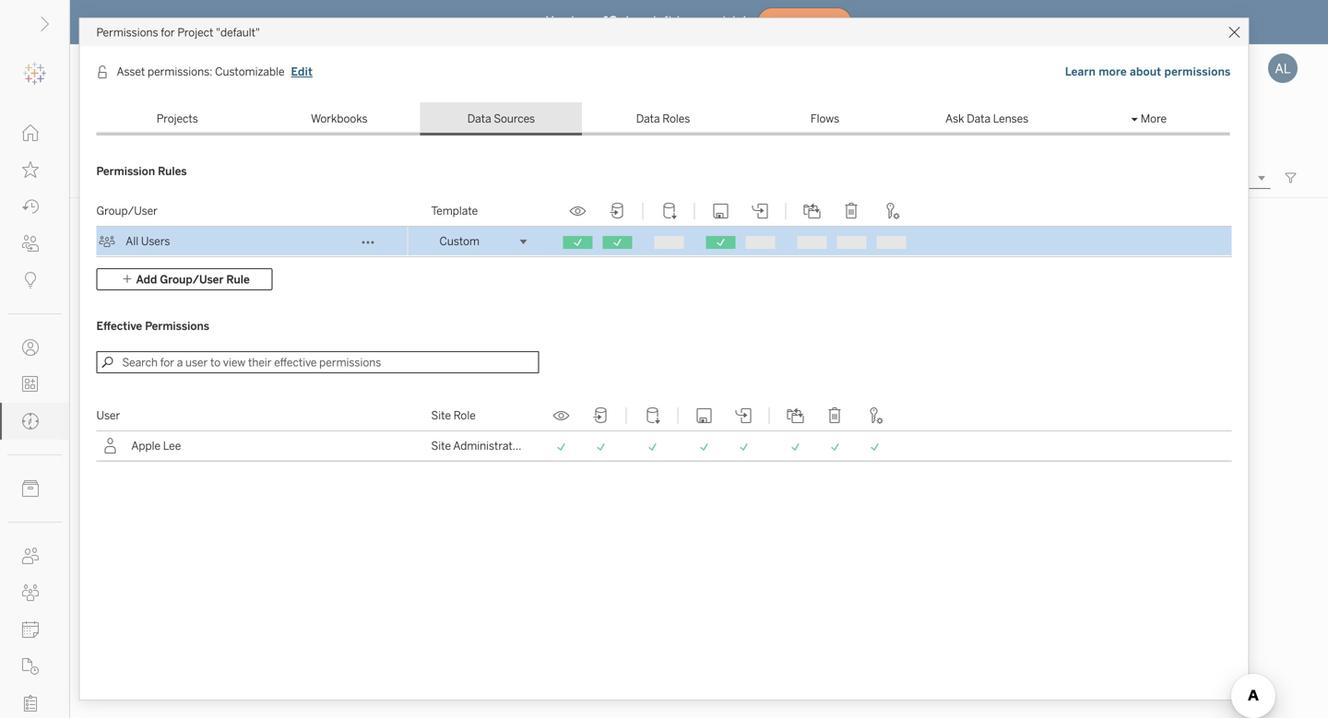 Task type: describe. For each thing, give the bounding box(es) containing it.
3 data from the left
[[967, 112, 991, 125]]

connect image for site role
[[590, 408, 612, 424]]

view image for site role
[[550, 408, 573, 424]]

that
[[201, 426, 222, 439]]

permission
[[96, 165, 155, 178]]

buy
[[781, 16, 802, 28]]

new button
[[92, 167, 166, 189]]

automatically inside the default project that was automatically created by tableau.
[[246, 426, 315, 439]]

site for site role
[[431, 409, 451, 423]]

set permissions image for site role
[[864, 408, 886, 424]]

permissions
[[1165, 65, 1231, 78]]

lenses
[[994, 112, 1029, 125]]

all
[[126, 235, 139, 248]]

connect image for template
[[607, 203, 629, 220]]

effective permissions
[[96, 320, 210, 333]]

delete image for site role
[[824, 408, 847, 424]]

in
[[677, 14, 688, 29]]

lee
[[163, 440, 181, 453]]

about
[[1130, 65, 1162, 78]]

group permission rule image
[[99, 233, 116, 250]]

samples image
[[386, 215, 663, 387]]

save as image
[[733, 408, 755, 424]]

grid containing group/user
[[96, 197, 1232, 257]]

data for data roles
[[636, 112, 660, 125]]

grid containing user
[[96, 401, 1232, 461]]

role
[[454, 409, 476, 423]]

your
[[692, 14, 719, 29]]

samples
[[397, 401, 449, 416]]

permission rules
[[96, 165, 187, 178]]

edit
[[291, 65, 313, 78]]

group/user
[[96, 204, 158, 218]]

overwrite image
[[710, 203, 732, 220]]

created
[[317, 426, 356, 439]]

learn more about permissions link
[[1065, 63, 1232, 81]]

samples.
[[397, 442, 442, 456]]

trial.
[[723, 14, 750, 29]]

project
[[178, 26, 214, 39]]

buy now button
[[758, 7, 853, 37]]

this project includes automatically uploaded samples.
[[397, 426, 622, 456]]

effective
[[96, 320, 142, 333]]

by
[[103, 442, 115, 456]]

learn more about permissions
[[1066, 65, 1231, 78]]

projects
[[157, 112, 198, 125]]

move image for template
[[801, 203, 824, 220]]

all users
[[126, 235, 170, 248]]

user permission rule image
[[102, 438, 119, 455]]

user
[[96, 409, 120, 423]]

administrator
[[453, 440, 524, 453]]

download data source image for site role
[[642, 408, 664, 424]]

move image for site role
[[785, 408, 807, 424]]

project inside the default project that was automatically created by tableau.
[[163, 426, 198, 439]]

0 vertical spatial default
[[103, 401, 146, 416]]

Search for a user to view their effective permissions text field
[[96, 352, 539, 374]]

apple
[[131, 440, 161, 453]]

rules
[[158, 165, 187, 178]]

uploaded
[[575, 426, 622, 439]]

data sources
[[468, 112, 535, 125]]

users
[[141, 235, 170, 248]]

ask data lenses
[[946, 112, 1029, 125]]

"default"
[[216, 26, 260, 39]]



Task type: locate. For each thing, give the bounding box(es) containing it.
connect image
[[607, 203, 629, 220], [590, 408, 612, 424]]

default up apple
[[125, 426, 160, 439]]

connect image up uploaded
[[590, 408, 612, 424]]

0 vertical spatial grid
[[96, 197, 1232, 257]]

site role
[[431, 409, 476, 423]]

1 vertical spatial default
[[125, 426, 160, 439]]

1 vertical spatial site
[[431, 440, 451, 453]]

0 vertical spatial view image
[[567, 203, 589, 220]]

includes
[[459, 426, 501, 439]]

2 automatically from the left
[[504, 426, 572, 439]]

1 vertical spatial permissions
[[145, 320, 210, 333]]

save as image
[[750, 203, 772, 220]]

0 horizontal spatial automatically
[[246, 426, 315, 439]]

edit link
[[290, 63, 314, 81]]

1 data from the left
[[468, 112, 491, 125]]

delete image
[[841, 203, 863, 220], [824, 408, 847, 424]]

tableau.
[[118, 442, 160, 456]]

1 grid from the top
[[96, 197, 1232, 257]]

navigation panel element
[[0, 55, 69, 719]]

permissions:
[[148, 65, 213, 78]]

data right the ask
[[967, 112, 991, 125]]

2 site from the top
[[431, 440, 451, 453]]

1 automatically from the left
[[246, 426, 315, 439]]

set permissions image for template
[[881, 203, 903, 220]]

1 vertical spatial download data source image
[[642, 408, 664, 424]]

explore
[[92, 115, 168, 141]]

buy now
[[781, 16, 830, 28]]

permissions
[[96, 26, 158, 39], [145, 320, 210, 333]]

download data source image left overwrite icon on the right bottom of page
[[642, 408, 664, 424]]

asset
[[117, 65, 145, 78]]

you have 13 days left in your trial.
[[546, 14, 750, 29]]

project inside this project includes automatically uploaded samples.
[[421, 426, 456, 439]]

set permissions image
[[881, 203, 903, 220], [864, 408, 886, 424]]

1 horizontal spatial data
[[636, 112, 660, 125]]

13
[[604, 14, 618, 29]]

delete image for template
[[841, 203, 863, 220]]

1 project from the left
[[163, 426, 198, 439]]

overwrite image
[[693, 408, 716, 424]]

you
[[546, 14, 568, 29]]

apple lee
[[131, 440, 181, 453]]

permissions up asset
[[96, 26, 158, 39]]

flows
[[811, 112, 840, 125]]

move image
[[801, 203, 824, 220], [785, 408, 807, 424]]

download data source image for template
[[658, 203, 681, 220]]

default
[[103, 401, 146, 416], [125, 426, 160, 439]]

0 vertical spatial connect image
[[607, 203, 629, 220]]

▾
[[1132, 112, 1139, 125]]

0 vertical spatial set permissions image
[[881, 203, 903, 220]]

default inside the default project that was automatically created by tableau.
[[125, 426, 160, 439]]

download data source image
[[658, 203, 681, 220], [642, 408, 664, 424]]

sources
[[494, 112, 535, 125]]

workbooks
[[311, 112, 368, 125]]

move image right save as image
[[801, 203, 824, 220]]

permissions right 'effective' on the top left of page
[[145, 320, 210, 333]]

delete image right save as icon
[[824, 408, 847, 424]]

this
[[397, 426, 418, 439]]

default image
[[92, 215, 369, 387]]

site
[[431, 409, 451, 423], [431, 440, 451, 453]]

0 vertical spatial move image
[[801, 203, 824, 220]]

1 site from the top
[[431, 409, 451, 423]]

main navigation. press the up and down arrow keys to access links. element
[[0, 114, 69, 719]]

default up the
[[103, 401, 146, 416]]

automatically up creator
[[504, 426, 572, 439]]

0 horizontal spatial data
[[468, 112, 491, 125]]

0 vertical spatial delete image
[[841, 203, 863, 220]]

connect image up all users row group
[[607, 203, 629, 220]]

row
[[96, 432, 1232, 461]]

left
[[654, 14, 673, 29]]

all users row
[[96, 227, 1232, 257]]

view image up all users row group
[[567, 203, 589, 220]]

permissions tab list
[[96, 102, 1231, 136]]

row containing apple lee
[[96, 432, 1232, 461]]

site for site administrator creator
[[431, 440, 451, 453]]

view image for template
[[567, 203, 589, 220]]

data
[[468, 112, 491, 125], [636, 112, 660, 125], [967, 112, 991, 125]]

was
[[224, 426, 244, 439]]

1 vertical spatial move image
[[785, 408, 807, 424]]

automatically inside this project includes automatically uploaded samples.
[[504, 426, 572, 439]]

delete image right save as image
[[841, 203, 863, 220]]

permissions for project "default" dialog
[[80, 18, 1249, 719]]

now
[[805, 16, 830, 28]]

ask
[[946, 112, 965, 125]]

all users row group
[[96, 227, 1232, 257]]

data roles
[[636, 112, 690, 125]]

view image up creator
[[550, 408, 573, 424]]

2 data from the left
[[636, 112, 660, 125]]

days
[[621, 14, 650, 29]]

learn
[[1066, 65, 1096, 78]]

template
[[431, 204, 478, 218]]

0 vertical spatial permissions
[[96, 26, 158, 39]]

view image
[[567, 203, 589, 220], [550, 408, 573, 424]]

automatically right was
[[246, 426, 315, 439]]

the default project that was automatically created by tableau.
[[103, 426, 356, 456]]

project up lee
[[163, 426, 198, 439]]

row inside permissions for project "default" dialog
[[96, 432, 1232, 461]]

move image right save as icon
[[785, 408, 807, 424]]

download data source image up all users row group
[[658, 203, 681, 220]]

2 grid from the top
[[96, 401, 1232, 461]]

for
[[161, 26, 175, 39]]

site down site role
[[431, 440, 451, 453]]

0 vertical spatial site
[[431, 409, 451, 423]]

data left sources
[[468, 112, 491, 125]]

0 horizontal spatial project
[[163, 426, 198, 439]]

1 horizontal spatial automatically
[[504, 426, 572, 439]]

1 vertical spatial delete image
[[824, 408, 847, 424]]

new
[[112, 171, 135, 185]]

0 vertical spatial download data source image
[[658, 203, 681, 220]]

automatically
[[246, 426, 315, 439], [504, 426, 572, 439]]

more
[[1099, 65, 1127, 78]]

roles
[[663, 112, 690, 125]]

2 project from the left
[[421, 426, 456, 439]]

data left the roles
[[636, 112, 660, 125]]

1 vertical spatial grid
[[96, 401, 1232, 461]]

1 horizontal spatial project
[[421, 426, 456, 439]]

more
[[1141, 112, 1167, 125]]

permissions for project "default"
[[96, 26, 260, 39]]

creator
[[526, 440, 565, 453]]

project down site role
[[421, 426, 456, 439]]

1 vertical spatial set permissions image
[[864, 408, 886, 424]]

grid
[[96, 197, 1232, 257], [96, 401, 1232, 461]]

site left role
[[431, 409, 451, 423]]

▾ more
[[1132, 112, 1167, 125]]

1 vertical spatial view image
[[550, 408, 573, 424]]

2 horizontal spatial data
[[967, 112, 991, 125]]

customizable
[[215, 65, 285, 78]]

data for data sources
[[468, 112, 491, 125]]

1 vertical spatial connect image
[[590, 408, 612, 424]]

the
[[103, 426, 123, 439]]

asset permissions: customizable
[[117, 65, 285, 78]]

have
[[572, 14, 600, 29]]

project
[[163, 426, 198, 439], [421, 426, 456, 439]]

site administrator creator
[[431, 440, 565, 453]]



Task type: vqa. For each thing, say whether or not it's contained in the screenshot.
the Administrator
yes



